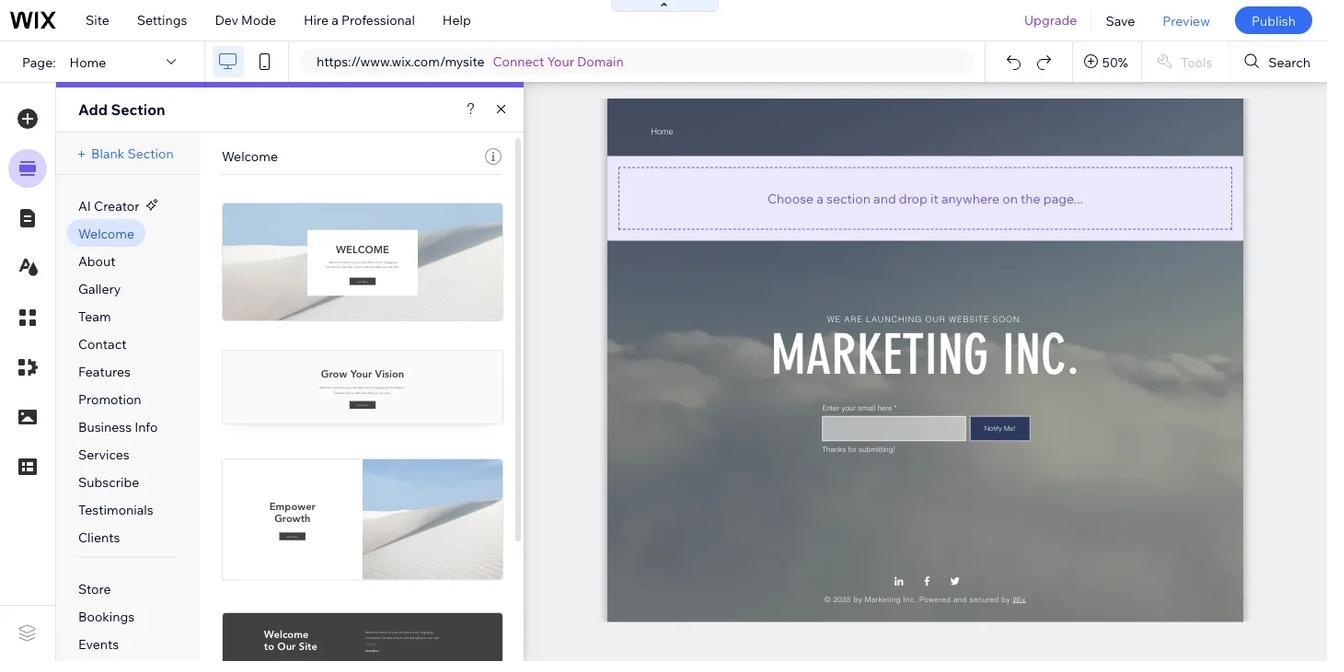 Task type: locate. For each thing, give the bounding box(es) containing it.
0 horizontal spatial a
[[332, 12, 339, 28]]

dev
[[215, 12, 238, 28]]

add section
[[78, 100, 165, 119]]

1 horizontal spatial welcome
[[222, 148, 278, 164]]

hire
[[304, 12, 329, 28]]

1 vertical spatial welcome
[[78, 226, 134, 242]]

ai creator
[[78, 198, 139, 214]]

1 vertical spatial a
[[817, 190, 824, 206]]

section
[[111, 100, 165, 119], [127, 145, 174, 162]]

store
[[78, 581, 111, 597]]

0 vertical spatial section
[[111, 100, 165, 119]]

the
[[1021, 190, 1041, 206]]

https://www.wix.com/mysite
[[317, 53, 485, 70]]

blank section
[[91, 145, 174, 162]]

events
[[78, 636, 119, 652]]

0 vertical spatial a
[[332, 12, 339, 28]]

search button
[[1230, 41, 1328, 82]]

0 vertical spatial welcome
[[222, 148, 278, 164]]

section up blank section
[[111, 100, 165, 119]]

choose a section and drop it anywhere on the page...
[[768, 190, 1084, 206]]

1 horizontal spatial a
[[817, 190, 824, 206]]

team
[[78, 308, 111, 325]]

professional
[[342, 12, 415, 28]]

section right blank at the left top
[[127, 145, 174, 162]]

settings
[[137, 12, 187, 28]]

business info
[[78, 419, 158, 435]]

home
[[70, 54, 106, 70]]

a right hire
[[332, 12, 339, 28]]

tools button
[[1142, 41, 1229, 82]]

features
[[78, 364, 131, 380]]

section
[[827, 190, 871, 206]]

choose
[[768, 190, 814, 206]]

your
[[547, 53, 574, 70]]

welcome
[[222, 148, 278, 164], [78, 226, 134, 242]]

dev mode
[[215, 12, 276, 28]]

tools
[[1181, 54, 1213, 70]]

1 vertical spatial section
[[127, 145, 174, 162]]

a for professional
[[332, 12, 339, 28]]

drop
[[899, 190, 928, 206]]

ai
[[78, 198, 91, 214]]

a left section
[[817, 190, 824, 206]]

it
[[931, 190, 939, 206]]

hire a professional
[[304, 12, 415, 28]]

subscribe
[[78, 474, 139, 490]]

a for section
[[817, 190, 824, 206]]

a
[[332, 12, 339, 28], [817, 190, 824, 206]]



Task type: describe. For each thing, give the bounding box(es) containing it.
save
[[1106, 12, 1135, 28]]

save button
[[1092, 0, 1149, 41]]

gallery
[[78, 281, 121, 297]]

page...
[[1044, 190, 1084, 206]]

promotion
[[78, 391, 141, 407]]

section for add section
[[111, 100, 165, 119]]

anywhere
[[942, 190, 1000, 206]]

50%
[[1103, 54, 1129, 70]]

contact
[[78, 336, 127, 352]]

preview
[[1163, 12, 1211, 28]]

https://www.wix.com/mysite connect your domain
[[317, 53, 624, 70]]

site
[[86, 12, 109, 28]]

services
[[78, 447, 130, 463]]

creator
[[94, 198, 139, 214]]

preview button
[[1149, 0, 1224, 41]]

add
[[78, 100, 108, 119]]

connect
[[493, 53, 544, 70]]

clients
[[78, 529, 120, 545]]

publish
[[1252, 12, 1296, 28]]

and
[[874, 190, 896, 206]]

0 horizontal spatial welcome
[[78, 226, 134, 242]]

blank
[[91, 145, 125, 162]]

about
[[78, 253, 116, 269]]

section for blank section
[[127, 145, 174, 162]]

mode
[[241, 12, 276, 28]]

on
[[1003, 190, 1018, 206]]

testimonials
[[78, 502, 153, 518]]

publish button
[[1235, 6, 1313, 34]]

bookings
[[78, 609, 135, 625]]

help
[[443, 12, 471, 28]]

info
[[135, 419, 158, 435]]

50% button
[[1073, 41, 1142, 82]]

business
[[78, 419, 132, 435]]

upgrade
[[1025, 12, 1078, 28]]

domain
[[577, 53, 624, 70]]

search
[[1269, 54, 1311, 70]]



Task type: vqa. For each thing, say whether or not it's contained in the screenshot.
'Save'
yes



